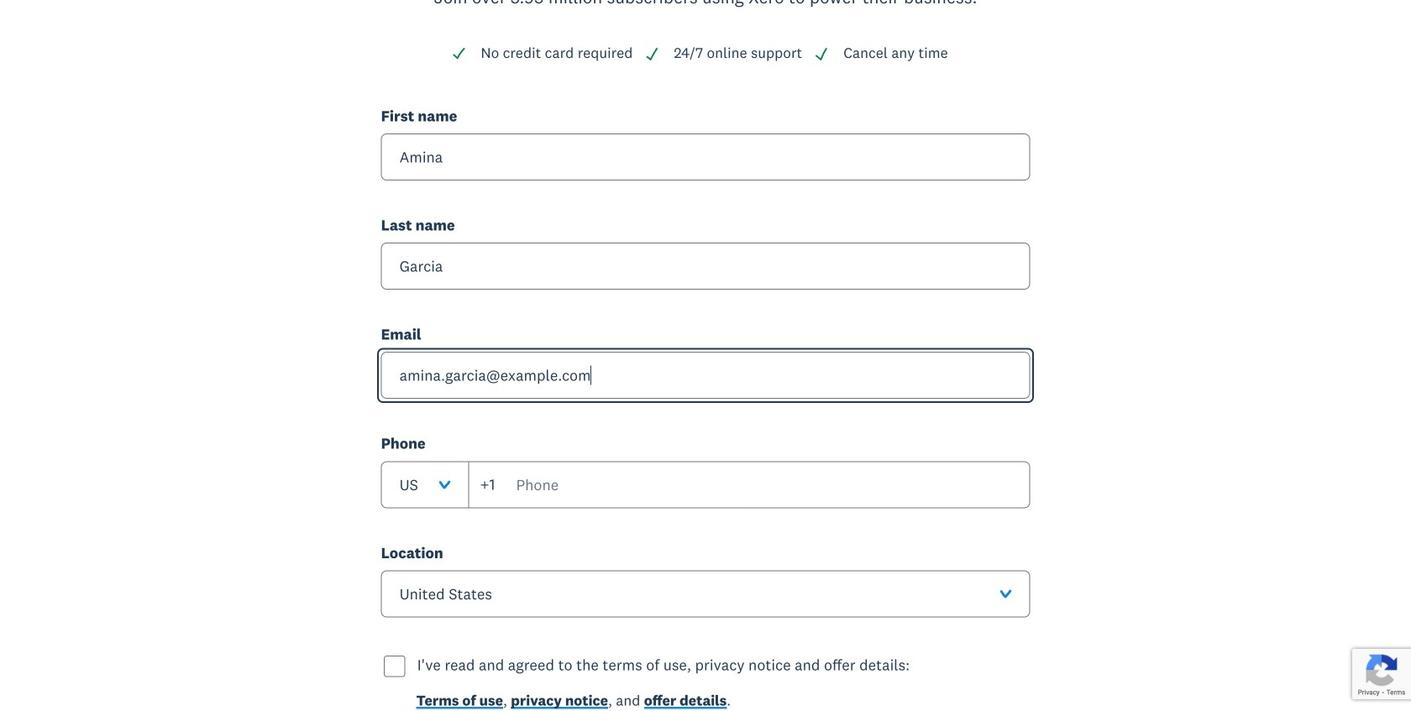 Task type: vqa. For each thing, say whether or not it's contained in the screenshot.
First name text field
yes



Task type: describe. For each thing, give the bounding box(es) containing it.
Phone text field
[[468, 462, 1030, 509]]

First name text field
[[381, 134, 1030, 181]]

Email email field
[[381, 352, 1030, 399]]

Last name text field
[[381, 243, 1030, 290]]



